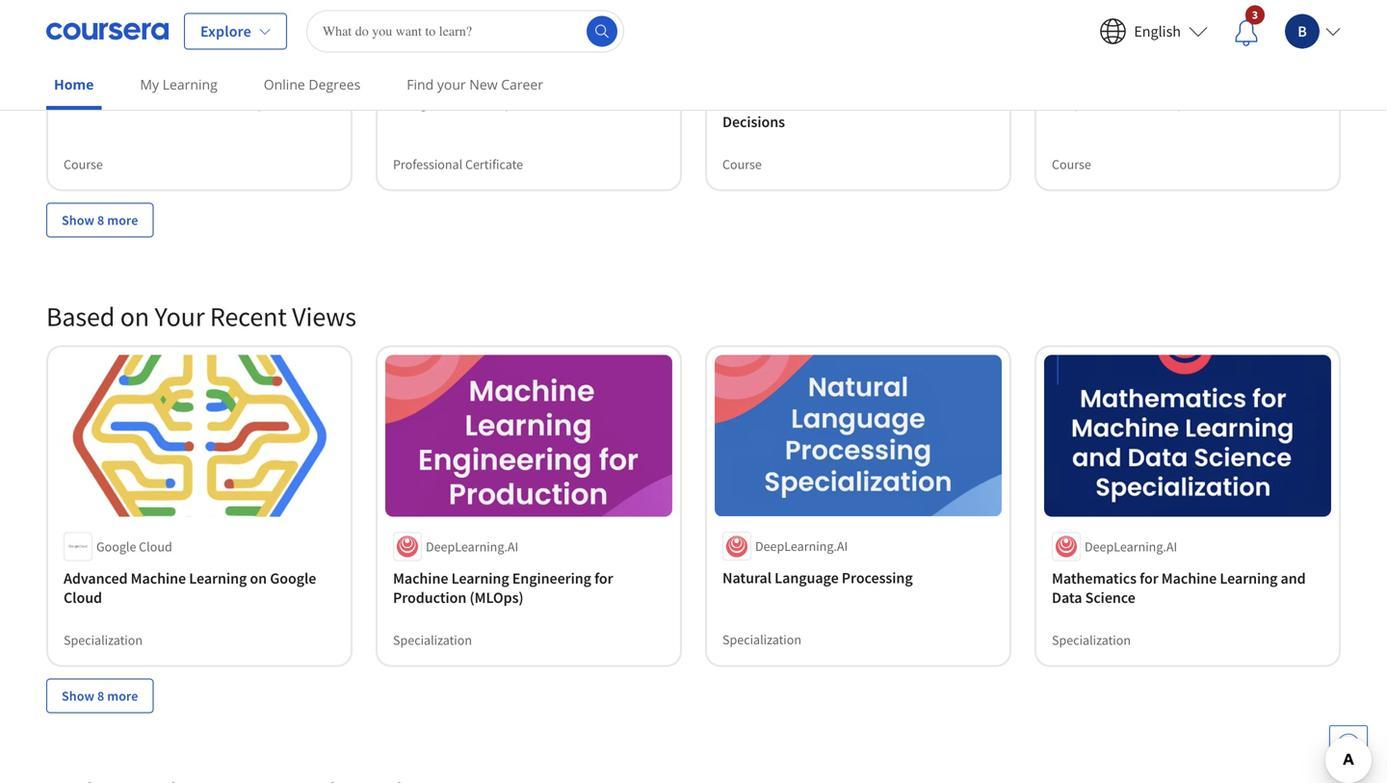 Task type: vqa. For each thing, say whether or not it's contained in the screenshot.
from's hours
no



Task type: describe. For each thing, give the bounding box(es) containing it.
specialization for advanced machine learning on google cloud
[[64, 631, 143, 649]]

mathematics for machine learning and data science link
[[1052, 569, 1324, 607]]

your
[[155, 300, 205, 333]]

english button
[[1088, 6, 1220, 56]]

online
[[264, 75, 305, 93]]

for inside popular in data science collection element
[[1140, 93, 1159, 112]]

explore button
[[184, 13, 287, 50]]

decisions
[[723, 112, 785, 132]]

show inside popular in data science collection element
[[62, 212, 94, 229]]

8 inside popular in data science collection element
[[97, 212, 104, 229]]

google cloud
[[96, 538, 172, 555]]

machine inside machine learning engineering for production (mlops)
[[393, 569, 448, 588]]

b
[[1298, 22, 1307, 41]]

advanced
[[64, 569, 128, 588]]

foundations: data, data, everywhere
[[64, 93, 307, 112]]

learning inside advanced machine learning on google cloud
[[189, 569, 247, 588]]

google inside advanced machine learning on google cloud
[[270, 569, 316, 588]]

production
[[393, 588, 467, 607]]

show 8 more button inside based on your recent views collection element
[[46, 678, 154, 713]]

deeplearning.ai for language
[[755, 538, 848, 555]]

deeplearning.ai for learning
[[426, 538, 518, 555]]

cloud inside advanced machine learning on google cloud
[[64, 588, 102, 607]]

questions
[[749, 93, 815, 112]]

specialization for mathematics for machine learning and data science
[[1052, 631, 1131, 649]]

data inside mathematics for machine learning and data science
[[1052, 588, 1082, 607]]

3 button
[[1220, 4, 1274, 58]]

data for prepare
[[1107, 93, 1137, 112]]

my learning link
[[132, 63, 225, 106]]

0 vertical spatial cloud
[[139, 538, 172, 555]]

engineering
[[512, 569, 591, 588]]

more inside based on your recent views collection element
[[107, 687, 138, 704]]

views
[[292, 300, 356, 333]]

foundations:
[[64, 93, 150, 112]]

specialization for machine learning engineering for production (mlops)
[[393, 631, 472, 649]]

machine inside advanced machine learning on google cloud
[[131, 569, 186, 588]]

1 data, from the left
[[153, 93, 188, 112]]

deeplearning.ai for for
[[1085, 538, 1177, 555]]

language
[[775, 569, 839, 588]]

course for prepare data for exploration
[[1052, 156, 1091, 173]]

ask questions to make data-driven decisions link
[[723, 93, 994, 132]]

my learning
[[140, 75, 217, 93]]

for inside machine learning engineering for production (mlops)
[[594, 569, 613, 588]]

google data analytics
[[393, 93, 536, 112]]

find your new career
[[407, 75, 543, 93]]

analytics
[[476, 93, 536, 112]]

more inside popular in data science collection element
[[107, 212, 138, 229]]

english
[[1134, 22, 1181, 41]]

to
[[818, 93, 832, 112]]

0 horizontal spatial on
[[120, 300, 149, 333]]

popular in data science collection element
[[35, 0, 1353, 268]]

2 data, from the left
[[191, 93, 225, 112]]



Task type: locate. For each thing, give the bounding box(es) containing it.
cloud down google cloud
[[64, 588, 102, 607]]

1 vertical spatial show 8 more
[[62, 687, 138, 704]]

recent
[[210, 300, 287, 333]]

1 horizontal spatial on
[[250, 569, 267, 588]]

specialization down advanced
[[64, 631, 143, 649]]

processing
[[842, 569, 913, 588]]

foundations: data, data, everywhere link
[[64, 93, 335, 112]]

0 horizontal spatial data,
[[153, 93, 188, 112]]

find your new career link
[[399, 63, 551, 106]]

google
[[96, 62, 136, 80], [426, 62, 466, 80], [393, 93, 439, 112], [96, 538, 136, 555], [270, 569, 316, 588]]

show 8 more button inside popular in data science collection element
[[46, 203, 154, 238]]

specialization down production at the left bottom of the page
[[393, 631, 472, 649]]

show 8 more inside based on your recent views collection element
[[62, 687, 138, 704]]

0 horizontal spatial data
[[442, 93, 473, 112]]

course down foundations: at the top of page
[[64, 156, 103, 173]]

make
[[835, 93, 870, 112]]

ask questions to make data-driven decisions
[[723, 93, 951, 132]]

your
[[437, 75, 466, 93]]

on inside advanced machine learning on google cloud
[[250, 569, 267, 588]]

0 vertical spatial show
[[62, 212, 94, 229]]

based
[[46, 300, 115, 333]]

data-
[[873, 93, 908, 112]]

for
[[1140, 93, 1159, 112], [594, 569, 613, 588], [1140, 569, 1159, 588]]

What do you want to learn? text field
[[306, 10, 624, 53]]

show 8 more inside popular in data science collection element
[[62, 212, 138, 229]]

specialization down natural
[[723, 631, 802, 649]]

1 horizontal spatial deeplearning.ai
[[755, 538, 848, 555]]

machine left the (mlops)
[[393, 569, 448, 588]]

machine inside mathematics for machine learning and data science
[[1162, 569, 1217, 588]]

prepare
[[1052, 93, 1104, 112]]

coursera image
[[46, 16, 169, 47]]

2 horizontal spatial data
[[1107, 93, 1137, 112]]

data
[[442, 93, 473, 112], [1107, 93, 1137, 112], [1052, 588, 1082, 607]]

1 machine from the left
[[131, 569, 186, 588]]

natural language processing
[[723, 569, 913, 588]]

1 vertical spatial cloud
[[64, 588, 102, 607]]

for right science
[[1140, 569, 1159, 588]]

3 deeplearning.ai from the left
[[1085, 538, 1177, 555]]

2 show 8 more from the top
[[62, 687, 138, 704]]

(mlops)
[[470, 588, 524, 607]]

course for foundations: data, data, everywhere
[[64, 156, 103, 173]]

new
[[469, 75, 498, 93]]

1 more from the top
[[107, 212, 138, 229]]

3 specialization from the left
[[723, 631, 802, 649]]

1 8 from the top
[[97, 212, 104, 229]]

deeplearning.ai up mathematics
[[1085, 538, 1177, 555]]

prepare data for exploration link
[[1052, 93, 1324, 112]]

google data analytics link
[[393, 93, 665, 112]]

2 horizontal spatial machine
[[1162, 569, 1217, 588]]

mathematics for machine learning and data science
[[1052, 569, 1306, 607]]

0 horizontal spatial course
[[64, 156, 103, 173]]

course for ask questions to make data-driven decisions
[[723, 156, 762, 173]]

1 horizontal spatial data
[[1052, 588, 1082, 607]]

cloud up advanced machine learning on google cloud
[[139, 538, 172, 555]]

1 vertical spatial more
[[107, 687, 138, 704]]

science
[[1085, 588, 1136, 607]]

1 vertical spatial on
[[250, 569, 267, 588]]

1 vertical spatial 8
[[97, 687, 104, 704]]

0 vertical spatial 8
[[97, 212, 104, 229]]

online degrees link
[[256, 63, 368, 106]]

1 show from the top
[[62, 212, 94, 229]]

3
[[1252, 7, 1258, 22]]

and
[[1281, 569, 1306, 588]]

prepare data for exploration
[[1052, 93, 1238, 112]]

1 deeplearning.ai from the left
[[426, 538, 518, 555]]

for left exploration
[[1140, 93, 1159, 112]]

0 horizontal spatial cloud
[[64, 588, 102, 607]]

2 machine from the left
[[393, 569, 448, 588]]

specialization down science
[[1052, 631, 1131, 649]]

course down decisions
[[723, 156, 762, 173]]

cloud
[[139, 538, 172, 555], [64, 588, 102, 607]]

deeplearning.ai up machine learning engineering for production (mlops)
[[426, 538, 518, 555]]

home link
[[46, 63, 102, 110]]

data for google
[[442, 93, 473, 112]]

2 more from the top
[[107, 687, 138, 704]]

find
[[407, 75, 434, 93]]

0 vertical spatial on
[[120, 300, 149, 333]]

on
[[120, 300, 149, 333], [250, 569, 267, 588]]

3 machine from the left
[[1162, 569, 1217, 588]]

based on your recent views collection element
[[35, 268, 1353, 744]]

show 8 more button
[[46, 203, 154, 238], [46, 678, 154, 713]]

1 show 8 more button from the top
[[46, 203, 154, 238]]

b button
[[1274, 2, 1341, 60]]

course
[[64, 156, 103, 173], [723, 156, 762, 173], [1052, 156, 1091, 173]]

show 8 more
[[62, 212, 138, 229], [62, 687, 138, 704]]

1 specialization from the left
[[64, 631, 143, 649]]

2 show from the top
[[62, 687, 94, 704]]

machine right science
[[1162, 569, 1217, 588]]

2 8 from the top
[[97, 687, 104, 704]]

natural language processing link
[[723, 569, 994, 588]]

1 show 8 more from the top
[[62, 212, 138, 229]]

learning inside mathematics for machine learning and data science
[[1220, 569, 1278, 588]]

online degrees
[[264, 75, 361, 93]]

specialization
[[64, 631, 143, 649], [393, 631, 472, 649], [723, 631, 802, 649], [1052, 631, 1131, 649]]

machine down google cloud
[[131, 569, 186, 588]]

0 vertical spatial more
[[107, 212, 138, 229]]

deeplearning.ai
[[426, 538, 518, 555], [755, 538, 848, 555], [1085, 538, 1177, 555]]

1 horizontal spatial machine
[[393, 569, 448, 588]]

more
[[107, 212, 138, 229], [107, 687, 138, 704]]

2 horizontal spatial deeplearning.ai
[[1085, 538, 1177, 555]]

show inside based on your recent views collection element
[[62, 687, 94, 704]]

1 horizontal spatial data,
[[191, 93, 225, 112]]

degrees
[[309, 75, 361, 93]]

for right engineering
[[594, 569, 613, 588]]

0 vertical spatial show 8 more button
[[46, 203, 154, 238]]

1 horizontal spatial cloud
[[139, 538, 172, 555]]

specialization for natural language processing
[[723, 631, 802, 649]]

ask
[[723, 93, 746, 112]]

8 inside based on your recent views collection element
[[97, 687, 104, 704]]

help center image
[[1337, 733, 1360, 756]]

professional
[[393, 156, 463, 173]]

0 vertical spatial show 8 more
[[62, 212, 138, 229]]

4 specialization from the left
[[1052, 631, 1131, 649]]

career
[[501, 75, 543, 93]]

machine
[[131, 569, 186, 588], [393, 569, 448, 588], [1162, 569, 1217, 588]]

machine learning engineering for production (mlops)
[[393, 569, 613, 607]]

2 deeplearning.ai from the left
[[755, 538, 848, 555]]

everywhere
[[228, 93, 307, 112]]

2 show 8 more button from the top
[[46, 678, 154, 713]]

certificate
[[465, 156, 523, 173]]

1 vertical spatial show 8 more button
[[46, 678, 154, 713]]

1 horizontal spatial course
[[723, 156, 762, 173]]

deeplearning.ai up the 'language'
[[755, 538, 848, 555]]

for inside mathematics for machine learning and data science
[[1140, 569, 1159, 588]]

mathematics
[[1052, 569, 1137, 588]]

2 specialization from the left
[[393, 631, 472, 649]]

8
[[97, 212, 104, 229], [97, 687, 104, 704]]

advanced machine learning on google cloud
[[64, 569, 316, 607]]

0 horizontal spatial machine
[[131, 569, 186, 588]]

1 course from the left
[[64, 156, 103, 173]]

2 horizontal spatial course
[[1052, 156, 1091, 173]]

course down prepare
[[1052, 156, 1091, 173]]

2 course from the left
[[723, 156, 762, 173]]

based on your recent views
[[46, 300, 356, 333]]

exploration
[[1162, 93, 1238, 112]]

learning
[[163, 75, 217, 93], [189, 569, 247, 588], [451, 569, 509, 588], [1220, 569, 1278, 588]]

1 vertical spatial show
[[62, 687, 94, 704]]

home
[[54, 75, 94, 93]]

0 horizontal spatial deeplearning.ai
[[426, 538, 518, 555]]

natural
[[723, 569, 772, 588]]

3 course from the left
[[1052, 156, 1091, 173]]

data,
[[153, 93, 188, 112], [191, 93, 225, 112]]

driven
[[908, 93, 951, 112]]

None search field
[[306, 10, 624, 53]]

explore
[[200, 22, 251, 41]]

machine learning engineering for production (mlops) link
[[393, 569, 665, 607]]

advanced machine learning on google cloud link
[[64, 569, 335, 607]]

learning inside machine learning engineering for production (mlops)
[[451, 569, 509, 588]]

my
[[140, 75, 159, 93]]

professional certificate
[[393, 156, 523, 173]]

show
[[62, 212, 94, 229], [62, 687, 94, 704]]



